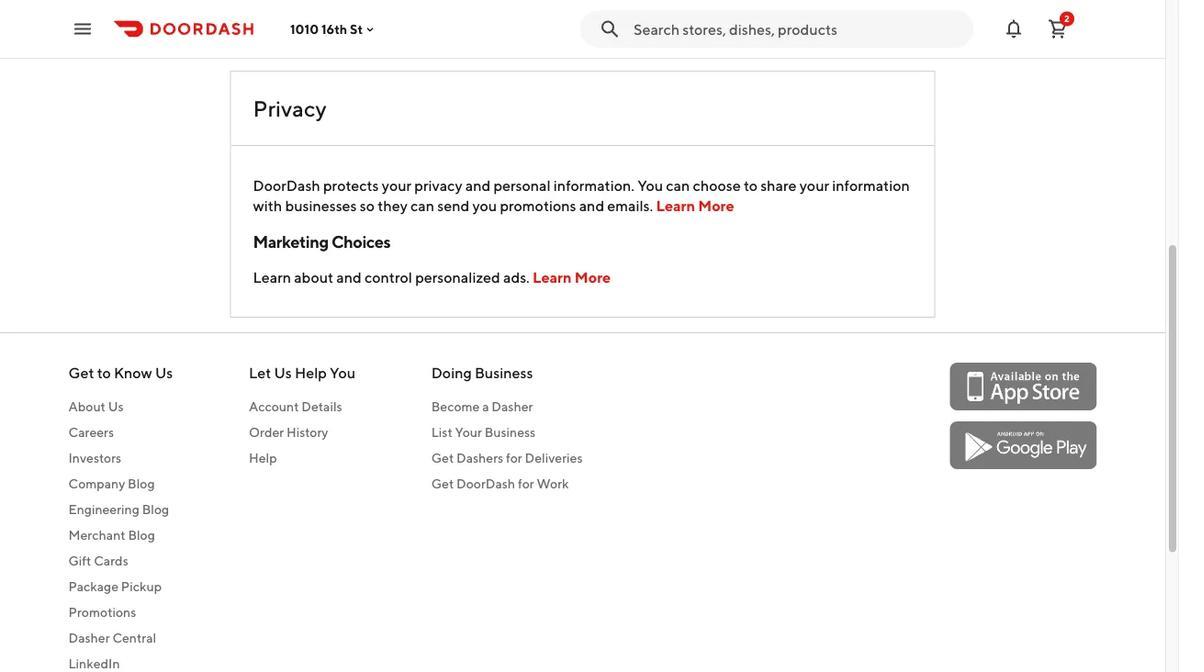 Task type: locate. For each thing, give the bounding box(es) containing it.
business down become a dasher link
[[485, 425, 536, 440]]

learn right emails.
[[656, 197, 695, 215]]

0 vertical spatial can
[[666, 177, 690, 195]]

2 horizontal spatial learn
[[656, 197, 695, 215]]

learn more link
[[656, 197, 735, 215], [533, 269, 611, 287]]

1 horizontal spatial you
[[638, 177, 663, 195]]

control
[[365, 269, 412, 287]]

share
[[761, 177, 797, 195]]

for down list your business link
[[506, 451, 522, 466]]

0 vertical spatial for
[[506, 451, 522, 466]]

0 vertical spatial dasher
[[492, 400, 533, 415]]

1 vertical spatial can
[[411, 197, 434, 215]]

0 horizontal spatial to
[[97, 365, 111, 382]]

to left know
[[97, 365, 111, 382]]

get for get dashers for deliveries
[[431, 451, 454, 466]]

0 vertical spatial more
[[698, 197, 735, 215]]

business
[[475, 365, 533, 382], [485, 425, 536, 440]]

16th
[[321, 21, 347, 37]]

for left work
[[518, 477, 534, 492]]

1 horizontal spatial help
[[295, 365, 327, 382]]

us up careers link
[[108, 400, 124, 415]]

you up emails.
[[638, 177, 663, 195]]

business up become a dasher link
[[475, 365, 533, 382]]

0 vertical spatial doordash
[[253, 177, 320, 195]]

blog for engineering blog
[[142, 502, 169, 518]]

0 vertical spatial to
[[744, 177, 758, 195]]

about us
[[68, 400, 124, 415]]

get for get doordash for work
[[431, 477, 454, 492]]

learn right ads.
[[533, 269, 572, 287]]

to
[[744, 177, 758, 195], [97, 365, 111, 382]]

order history link
[[249, 424, 356, 442]]

marketing
[[253, 232, 329, 252]]

0 horizontal spatial learn more link
[[533, 269, 611, 287]]

doordash down dashers
[[457, 477, 515, 492]]

learn more link right ads.
[[533, 269, 611, 287]]

us for about us
[[108, 400, 124, 415]]

2 vertical spatial and
[[336, 269, 362, 287]]

more right ads.
[[575, 269, 611, 287]]

and up you
[[465, 177, 491, 195]]

list your business link
[[431, 424, 583, 442]]

get inside the get doordash for work link
[[431, 477, 454, 492]]

to left share
[[744, 177, 758, 195]]

5 items, open order cart image
[[1047, 18, 1069, 40]]

linkedin link
[[68, 655, 173, 672]]

about
[[68, 400, 106, 415]]

list
[[431, 425, 453, 440]]

help down order at the left bottom of the page
[[249, 451, 277, 466]]

2 vertical spatial blog
[[128, 528, 155, 543]]

linkedin
[[68, 657, 120, 672]]

0 horizontal spatial us
[[108, 400, 124, 415]]

you
[[638, 177, 663, 195], [330, 365, 356, 382]]

learn more link down choose
[[656, 197, 735, 215]]

emails.
[[607, 197, 653, 215]]

0 vertical spatial you
[[638, 177, 663, 195]]

1 horizontal spatial can
[[666, 177, 690, 195]]

for
[[506, 451, 522, 466], [518, 477, 534, 492]]

0 vertical spatial learn more link
[[656, 197, 735, 215]]

1 vertical spatial help
[[249, 451, 277, 466]]

can up learn more
[[666, 177, 690, 195]]

us right know
[[155, 365, 173, 382]]

promotions
[[68, 605, 136, 620]]

promotions link
[[68, 604, 173, 622]]

let
[[249, 365, 271, 382]]

can
[[666, 177, 690, 195], [411, 197, 434, 215]]

order history
[[249, 425, 328, 440]]

1 horizontal spatial learn more link
[[656, 197, 735, 215]]

your right share
[[800, 177, 830, 195]]

get dashers for deliveries
[[431, 451, 583, 466]]

Store search: begin typing to search for stores available on DoorDash text field
[[634, 19, 963, 39]]

can down privacy
[[411, 197, 434, 215]]

get to know us
[[68, 365, 173, 382]]

1 vertical spatial and
[[579, 197, 605, 215]]

dasher up linkedin at the left bottom
[[68, 631, 110, 646]]

package pickup link
[[68, 578, 173, 597]]

2 horizontal spatial us
[[274, 365, 292, 382]]

you up details
[[330, 365, 356, 382]]

blog down engineering blog link
[[128, 528, 155, 543]]

account details
[[249, 400, 342, 415]]

0 horizontal spatial learn
[[253, 269, 291, 287]]

let us help you
[[249, 365, 356, 382]]

1 vertical spatial learn more link
[[533, 269, 611, 287]]

get doordash for work
[[431, 477, 569, 492]]

company
[[68, 477, 125, 492]]

get inside get dashers for deliveries link
[[431, 451, 454, 466]]

your
[[382, 177, 412, 195], [800, 177, 830, 195]]

pickup
[[121, 580, 162, 595]]

0 horizontal spatial help
[[249, 451, 277, 466]]

learn about and control personalized ads. learn more
[[253, 269, 611, 287]]

0 vertical spatial and
[[465, 177, 491, 195]]

protects
[[323, 177, 379, 195]]

dasher up list your business link
[[492, 400, 533, 415]]

1 horizontal spatial doordash
[[457, 477, 515, 492]]

1 vertical spatial business
[[485, 425, 536, 440]]

us
[[155, 365, 173, 382], [274, 365, 292, 382], [108, 400, 124, 415]]

cards
[[94, 554, 128, 569]]

1 vertical spatial blog
[[142, 502, 169, 518]]

doordash up with
[[253, 177, 320, 195]]

doordash
[[253, 177, 320, 195], [457, 477, 515, 492]]

1 horizontal spatial your
[[800, 177, 830, 195]]

to inside doordash protects your privacy and personal information. you can choose to share your information with businesses so they can send you promotions and emails.
[[744, 177, 758, 195]]

and
[[465, 177, 491, 195], [579, 197, 605, 215], [336, 269, 362, 287]]

get dashers for deliveries link
[[431, 450, 583, 468]]

more down choose
[[698, 197, 735, 215]]

blog
[[128, 477, 155, 492], [142, 502, 169, 518], [128, 528, 155, 543]]

and right about
[[336, 269, 362, 287]]

us right let
[[274, 365, 292, 382]]

doordash protects your privacy and personal information. you can choose to share your information with businesses so they can send you promotions and emails.
[[253, 177, 910, 215]]

and down information.
[[579, 197, 605, 215]]

1 vertical spatial get
[[431, 451, 454, 466]]

0 horizontal spatial your
[[382, 177, 412, 195]]

dashers
[[457, 451, 504, 466]]

0 vertical spatial blog
[[128, 477, 155, 492]]

learn for learn about and control personalized ads. learn more
[[253, 269, 291, 287]]

central
[[112, 631, 156, 646]]

0 horizontal spatial doordash
[[253, 177, 320, 195]]

help
[[295, 365, 327, 382], [249, 451, 277, 466]]

marketing choices
[[253, 232, 391, 252]]

learn down marketing
[[253, 269, 291, 287]]

1 horizontal spatial to
[[744, 177, 758, 195]]

for for dashers
[[506, 451, 522, 466]]

learn more
[[656, 197, 735, 215]]

learn for learn more
[[656, 197, 695, 215]]

0 horizontal spatial more
[[575, 269, 611, 287]]

personalized
[[415, 269, 500, 287]]

engineering
[[68, 502, 139, 518]]

0 vertical spatial get
[[68, 365, 94, 382]]

1 vertical spatial dasher
[[68, 631, 110, 646]]

get
[[68, 365, 94, 382], [431, 451, 454, 466], [431, 477, 454, 492]]

notification bell image
[[1003, 18, 1025, 40]]

1 vertical spatial you
[[330, 365, 356, 382]]

get doordash for work link
[[431, 475, 583, 494]]

dasher
[[492, 400, 533, 415], [68, 631, 110, 646]]

1 vertical spatial for
[[518, 477, 534, 492]]

your up they
[[382, 177, 412, 195]]

list your business
[[431, 425, 536, 440]]

1 horizontal spatial dasher
[[492, 400, 533, 415]]

blog down company blog link
[[142, 502, 169, 518]]

send
[[437, 197, 470, 215]]

2 your from the left
[[800, 177, 830, 195]]

with
[[253, 197, 282, 215]]

blog down the investors link at bottom left
[[128, 477, 155, 492]]

account
[[249, 400, 299, 415]]

you inside doordash protects your privacy and personal information. you can choose to share your information with businesses so they can send you promotions and emails.
[[638, 177, 663, 195]]

1 vertical spatial doordash
[[457, 477, 515, 492]]

help up account details link in the bottom of the page
[[295, 365, 327, 382]]

2 vertical spatial get
[[431, 477, 454, 492]]

learn
[[656, 197, 695, 215], [253, 269, 291, 287], [533, 269, 572, 287]]

1 horizontal spatial and
[[465, 177, 491, 195]]

0 horizontal spatial you
[[330, 365, 356, 382]]

more
[[698, 197, 735, 215], [575, 269, 611, 287]]



Task type: vqa. For each thing, say whether or not it's contained in the screenshot.
ratings on the top left of the page
no



Task type: describe. For each thing, give the bounding box(es) containing it.
about us link
[[68, 398, 173, 417]]

1010 16th st button
[[290, 21, 378, 37]]

1 your from the left
[[382, 177, 412, 195]]

privacy
[[253, 96, 327, 122]]

gift
[[68, 554, 91, 569]]

0 horizontal spatial can
[[411, 197, 434, 215]]

st
[[350, 21, 363, 37]]

get for get to know us
[[68, 365, 94, 382]]

business inside list your business link
[[485, 425, 536, 440]]

deliveries
[[525, 451, 583, 466]]

0 horizontal spatial and
[[336, 269, 362, 287]]

gift cards
[[68, 554, 128, 569]]

Receive order status updates via text checkbox
[[253, 0, 270, 1]]

1 vertical spatial to
[[97, 365, 111, 382]]

1 horizontal spatial more
[[698, 197, 735, 215]]

careers link
[[68, 424, 173, 442]]

know
[[114, 365, 152, 382]]

0 horizontal spatial dasher
[[68, 631, 110, 646]]

they
[[378, 197, 408, 215]]

company blog
[[68, 477, 155, 492]]

1 horizontal spatial us
[[155, 365, 173, 382]]

a
[[482, 400, 489, 415]]

details
[[302, 400, 342, 415]]

1 vertical spatial more
[[575, 269, 611, 287]]

personal
[[494, 177, 551, 195]]

investors
[[68, 451, 121, 466]]

promotions
[[500, 197, 576, 215]]

information.
[[554, 177, 635, 195]]

help link
[[249, 450, 356, 468]]

doordash inside doordash protects your privacy and personal information. you can choose to share your information with businesses so they can send you promotions and emails.
[[253, 177, 320, 195]]

work
[[537, 477, 569, 492]]

investors link
[[68, 450, 173, 468]]

privacy
[[415, 177, 463, 195]]

blog for merchant blog
[[128, 528, 155, 543]]

for for doordash
[[518, 477, 534, 492]]

2 horizontal spatial and
[[579, 197, 605, 215]]

order
[[249, 425, 284, 440]]

doing business
[[431, 365, 533, 382]]

history
[[287, 425, 328, 440]]

0 vertical spatial business
[[475, 365, 533, 382]]

become
[[431, 400, 480, 415]]

dasher central
[[68, 631, 156, 646]]

merchant blog link
[[68, 527, 173, 545]]

about
[[294, 269, 334, 287]]

us for let us help you
[[274, 365, 292, 382]]

0 vertical spatial help
[[295, 365, 327, 382]]

dasher central link
[[68, 630, 173, 648]]

merchant
[[68, 528, 125, 543]]

company blog link
[[68, 475, 173, 494]]

1 horizontal spatial learn
[[533, 269, 572, 287]]

become a dasher link
[[431, 398, 583, 417]]

engineering blog link
[[68, 501, 173, 519]]

doing
[[431, 365, 472, 382]]

businesses
[[285, 197, 357, 215]]

information
[[832, 177, 910, 195]]

learn more link for doordash protects your privacy and personal information. you can choose to share your information with businesses so they can send you promotions and emails.
[[656, 197, 735, 215]]

your
[[455, 425, 482, 440]]

engineering blog
[[68, 502, 169, 518]]

2
[[1065, 13, 1070, 24]]

learn more link for learn about and control personalized ads.
[[533, 269, 611, 287]]

careers
[[68, 425, 114, 440]]

open menu image
[[72, 18, 94, 40]]

become a dasher
[[431, 400, 533, 415]]

ads.
[[503, 269, 530, 287]]

1010
[[290, 21, 319, 37]]

1010 16th st
[[290, 21, 363, 37]]

choose
[[693, 177, 741, 195]]

gift cards link
[[68, 552, 173, 571]]

package pickup
[[68, 580, 162, 595]]

so
[[360, 197, 375, 215]]

2 button
[[1040, 11, 1077, 47]]

blog for company blog
[[128, 477, 155, 492]]

you
[[472, 197, 497, 215]]

package
[[68, 580, 119, 595]]

choices
[[332, 232, 391, 252]]

account details link
[[249, 398, 356, 417]]

merchant blog
[[68, 528, 155, 543]]



